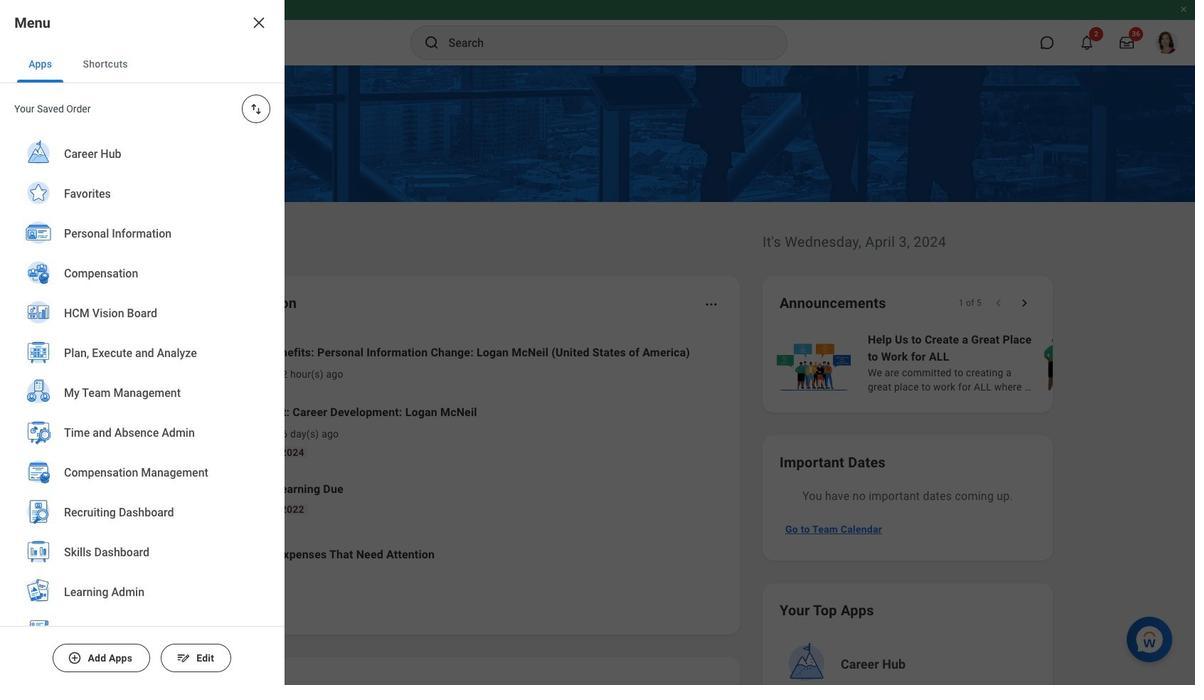 Task type: describe. For each thing, give the bounding box(es) containing it.
inbox image
[[180, 420, 201, 442]]

chevron left small image
[[992, 296, 1006, 310]]

chevron right small image
[[1017, 296, 1032, 310]]

global navigation dialog
[[0, 0, 285, 685]]



Task type: locate. For each thing, give the bounding box(es) containing it.
banner
[[0, 0, 1195, 65]]

profile logan mcneil element
[[1147, 27, 1187, 58]]

inbox large image
[[1120, 36, 1134, 50]]

tab list
[[0, 46, 285, 83]]

close environment banner image
[[1180, 5, 1188, 14]]

main content
[[0, 65, 1195, 685]]

inbox image
[[180, 352, 201, 374]]

notifications large image
[[1080, 36, 1094, 50]]

sort image
[[249, 102, 263, 116]]

search image
[[423, 34, 440, 51]]

status
[[959, 297, 982, 309]]

text edit image
[[176, 651, 191, 665]]

x image
[[250, 14, 268, 31]]

list
[[0, 134, 285, 685], [774, 330, 1195, 396], [159, 333, 723, 583]]

plus circle image
[[68, 651, 82, 665]]



Task type: vqa. For each thing, say whether or not it's contained in the screenshot.
3rd row from the bottom's cell
no



